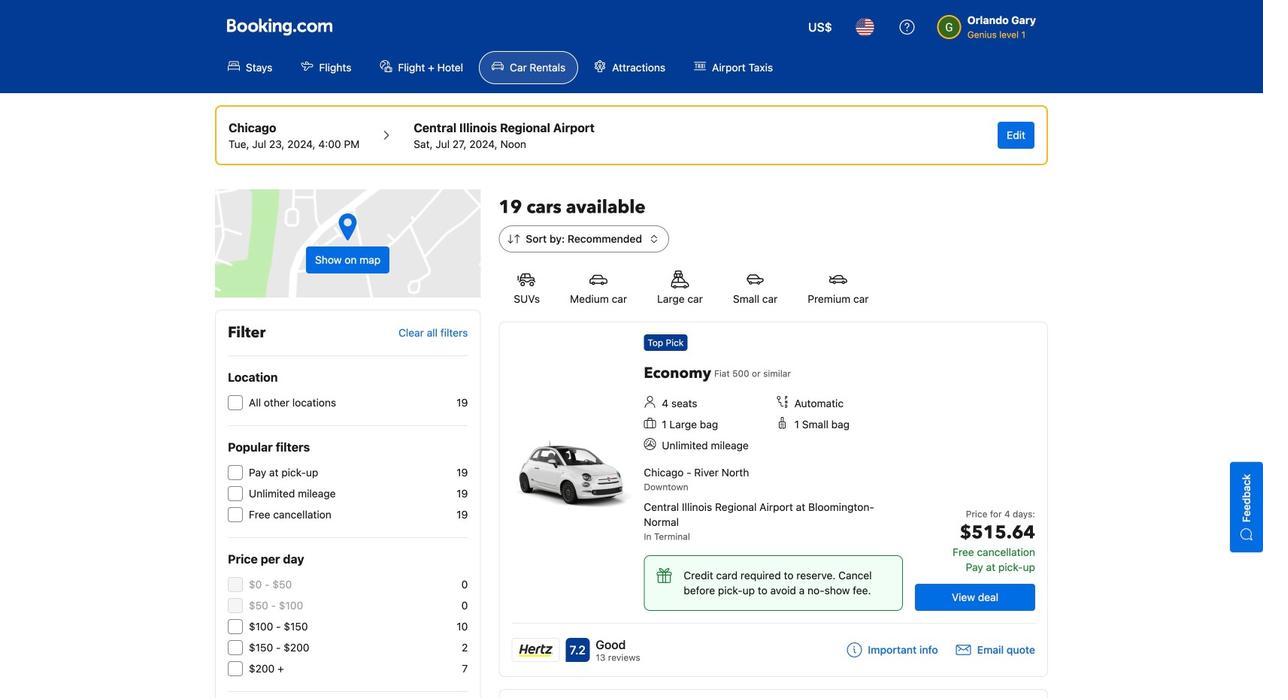 Task type: locate. For each thing, give the bounding box(es) containing it.
group
[[229, 119, 360, 152], [414, 119, 595, 152]]

pick-up location element
[[229, 119, 360, 137]]

pick-up date element
[[229, 137, 360, 152]]

0 horizontal spatial group
[[229, 119, 360, 152]]

supplied by hertz image
[[513, 639, 559, 662]]

1 horizontal spatial group
[[414, 119, 595, 152]]



Task type: vqa. For each thing, say whether or not it's contained in the screenshot.
bottommost fee
no



Task type: describe. For each thing, give the bounding box(es) containing it.
product card group
[[499, 322, 1049, 678]]

drop-off date element
[[414, 137, 595, 152]]

drop-off location element
[[414, 119, 595, 137]]

1 group from the left
[[229, 119, 360, 152]]

2 group from the left
[[414, 119, 595, 152]]

skip to main content element
[[0, 0, 1264, 93]]



